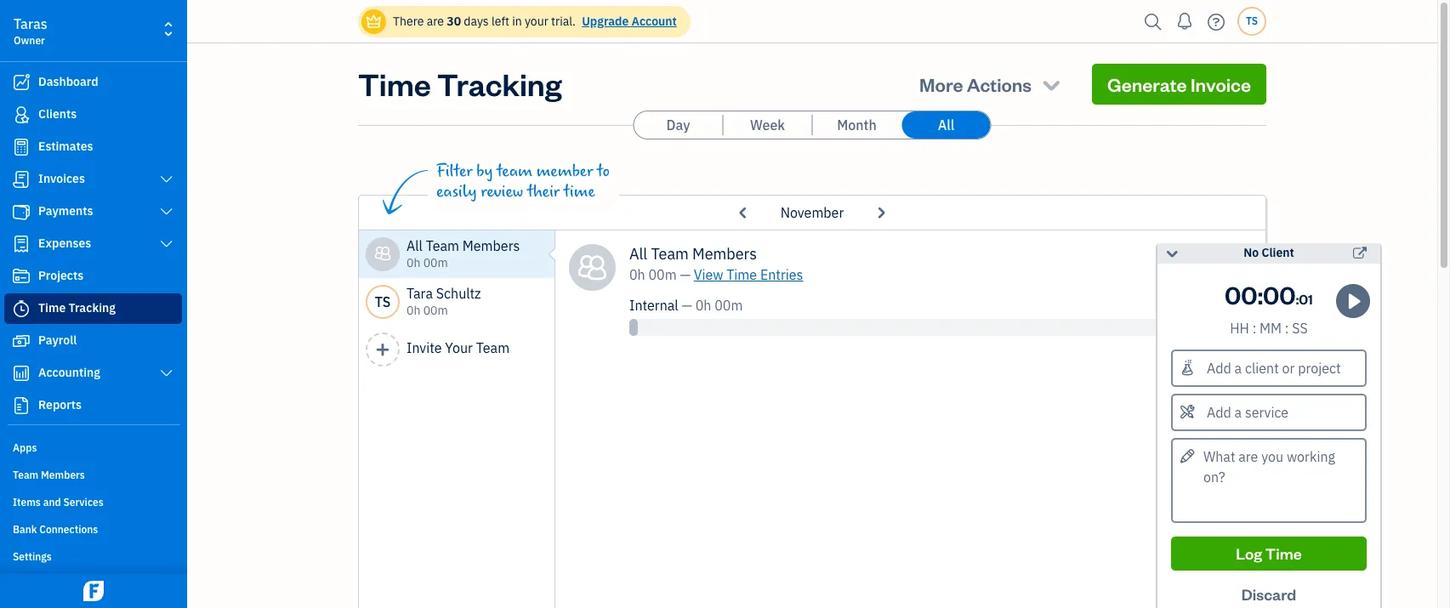 Task type: vqa. For each thing, say whether or not it's contained in the screenshot.
ESTIMATES link
yes



Task type: describe. For each thing, give the bounding box(es) containing it.
items
[[13, 496, 41, 509]]

generate
[[1108, 72, 1187, 96]]

search image
[[1140, 9, 1167, 34]]

discard button
[[1172, 578, 1367, 608]]

users image
[[374, 244, 392, 265]]

view time entries button
[[694, 265, 803, 285]]

team inside all team members 0h 00m — view time entries
[[651, 244, 689, 264]]

filter
[[436, 162, 473, 181]]

internal
[[630, 297, 679, 314]]

: inside 00 : 00 : 01
[[1296, 290, 1299, 308]]

day link
[[634, 111, 723, 139]]

tara schultz 0h 00m
[[407, 285, 481, 318]]

upgrade
[[582, 14, 629, 29]]

time inside all team members 0h 00m — view time entries
[[727, 266, 757, 283]]

chevron large down image for expenses
[[159, 237, 174, 251]]

clients link
[[4, 100, 182, 130]]

settings
[[13, 550, 52, 563]]

invite
[[407, 339, 442, 356]]

1 00 from the left
[[1225, 278, 1258, 311]]

all team members 0h 00m — view time entries
[[630, 244, 803, 283]]

0h down view
[[696, 297, 712, 314]]

and
[[43, 496, 61, 509]]

trial.
[[551, 14, 576, 29]]

: left ss at the right
[[1285, 320, 1289, 337]]

go to help image
[[1203, 9, 1230, 34]]

0h inside all team members 0h 00m
[[407, 255, 421, 271]]

to
[[597, 162, 610, 181]]

taras
[[14, 15, 47, 32]]

estimates
[[38, 139, 93, 154]]

by
[[477, 162, 493, 181]]

expenses
[[38, 236, 91, 251]]

upgrade account link
[[579, 14, 677, 29]]

members for all team members 0h 00m — view time entries
[[693, 244, 757, 264]]

chevrondown image
[[1040, 72, 1063, 96]]

mm
[[1260, 320, 1282, 337]]

plus image
[[375, 342, 391, 357]]

team inside button
[[476, 339, 510, 356]]

bank connections
[[13, 523, 98, 536]]

Add a client or project text field
[[1173, 351, 1365, 385]]

client
[[1262, 245, 1295, 260]]

more actions
[[920, 72, 1032, 96]]

next month image
[[870, 199, 892, 226]]

00m inside tara schultz 0h 00m
[[423, 303, 448, 318]]

are
[[427, 14, 444, 29]]

dashboard image
[[11, 74, 31, 91]]

your
[[445, 339, 473, 356]]

chevron large down image for invoices
[[159, 173, 174, 186]]

chart image
[[11, 365, 31, 382]]

accounting link
[[4, 358, 182, 389]]

invoice image
[[11, 171, 31, 188]]

days
[[464, 14, 489, 29]]

view
[[694, 266, 724, 283]]

expenses link
[[4, 229, 182, 259]]

ss
[[1293, 320, 1308, 337]]

time tracking link
[[4, 294, 182, 324]]

month
[[837, 117, 877, 134]]

day
[[667, 117, 690, 134]]

previous month image
[[733, 199, 755, 226]]

— inside all team members 0h 00m — view time entries
[[680, 266, 691, 283]]

clients
[[38, 106, 77, 122]]

0h inside tara schultz 0h 00m
[[407, 303, 421, 318]]

easily
[[436, 182, 477, 202]]

invoices
[[38, 171, 85, 186]]

time inside main element
[[38, 300, 66, 316]]

2 00 from the left
[[1263, 278, 1296, 311]]

more actions button
[[904, 64, 1079, 105]]

team members
[[13, 469, 85, 482]]

taras owner
[[14, 15, 47, 47]]

reports link
[[4, 391, 182, 421]]

team members link
[[4, 462, 182, 487]]

log time
[[1236, 544, 1302, 563]]

members inside main element
[[41, 469, 85, 482]]

invoice
[[1191, 72, 1251, 96]]

bank connections link
[[4, 516, 182, 542]]

november
[[781, 204, 844, 221]]

resume timer image
[[1343, 291, 1366, 312]]

week
[[750, 117, 785, 134]]

1 vertical spatial —
[[682, 297, 692, 314]]

no client
[[1244, 245, 1295, 260]]

there
[[393, 14, 424, 29]]

there are 30 days left in your trial. upgrade account
[[393, 14, 677, 29]]

log
[[1236, 544, 1263, 563]]

their
[[527, 182, 560, 202]]

payroll link
[[4, 326, 182, 356]]

00m inside all team members 0h 00m
[[423, 255, 448, 271]]

hh : mm : ss
[[1230, 320, 1308, 337]]

0 vertical spatial tracking
[[437, 64, 562, 104]]

invite your team
[[407, 339, 510, 356]]

time
[[564, 182, 595, 202]]

freshbooks image
[[80, 581, 107, 601]]



Task type: locate. For each thing, give the bounding box(es) containing it.
0 vertical spatial —
[[680, 266, 691, 283]]

internal — 0h 00m
[[630, 297, 743, 314]]

all for all team members 0h 00m
[[407, 237, 423, 254]]

all inside all team members 0h 00m
[[407, 237, 423, 254]]

—
[[680, 266, 691, 283], [682, 297, 692, 314]]

00m up tara
[[423, 255, 448, 271]]

00
[[1225, 278, 1258, 311], [1263, 278, 1296, 311]]

payroll
[[38, 333, 77, 348]]

project image
[[11, 268, 31, 285]]

week link
[[724, 111, 812, 139]]

ts left tara
[[375, 294, 391, 311]]

all link
[[902, 111, 991, 139]]

payments
[[38, 203, 93, 219]]

Add a service text field
[[1173, 396, 1365, 430]]

reports
[[38, 397, 82, 413]]

log time button
[[1172, 537, 1367, 571]]

projects link
[[4, 261, 182, 292]]

members for all team members 0h 00m
[[463, 237, 520, 254]]

members
[[463, 237, 520, 254], [693, 244, 757, 264], [41, 469, 85, 482]]

00m up internal
[[649, 266, 677, 283]]

ts right 'go to help' icon
[[1246, 14, 1258, 27]]

hh
[[1230, 320, 1250, 337]]

1 horizontal spatial ts
[[1246, 14, 1258, 27]]

0 horizontal spatial ts
[[375, 294, 391, 311]]

entries
[[760, 266, 803, 283]]

chevron large down image for payments
[[159, 205, 174, 219]]

team up the schultz
[[426, 237, 459, 254]]

What are you working on? text field
[[1172, 438, 1367, 523]]

time tracking inside main element
[[38, 300, 116, 316]]

timer image
[[11, 300, 31, 317]]

bank
[[13, 523, 37, 536]]

discard
[[1242, 584, 1297, 604]]

chevron large down image up expenses link
[[159, 205, 174, 219]]

tara
[[407, 285, 433, 302]]

all for all
[[938, 117, 955, 134]]

left
[[492, 14, 510, 29]]

0h down tara
[[407, 303, 421, 318]]

00 left 01
[[1263, 278, 1296, 311]]

team
[[497, 162, 533, 181]]

ts inside dropdown button
[[1246, 14, 1258, 27]]

time tracking down 30
[[358, 64, 562, 104]]

all down more
[[938, 117, 955, 134]]

ts button
[[1238, 7, 1267, 36]]

money image
[[11, 333, 31, 350]]

chevron large down image inside invoices link
[[159, 173, 174, 186]]

estimates link
[[4, 132, 182, 162]]

invoices link
[[4, 164, 182, 195]]

ts
[[1246, 14, 1258, 27], [375, 294, 391, 311]]

all for all team members 0h 00m — view time entries
[[630, 244, 648, 264]]

00 : 00 : 01
[[1225, 278, 1314, 311]]

0 horizontal spatial tracking
[[69, 300, 116, 316]]

00 up hh at bottom
[[1225, 278, 1258, 311]]

00m down tara
[[423, 303, 448, 318]]

crown image
[[365, 12, 383, 30]]

team inside main element
[[13, 469, 38, 482]]

all team members 0h 00m
[[407, 237, 520, 271]]

00m
[[423, 255, 448, 271], [649, 266, 677, 283], [715, 297, 743, 314], [423, 303, 448, 318]]

chevron large down image down the payroll link
[[159, 367, 174, 380]]

00m down view time entries 'button'
[[715, 297, 743, 314]]

— right internal
[[682, 297, 692, 314]]

tracking
[[437, 64, 562, 104], [69, 300, 116, 316]]

1 vertical spatial time tracking
[[38, 300, 116, 316]]

in
[[512, 14, 522, 29]]

main element
[[0, 0, 242, 608]]

1 chevron large down image from the top
[[159, 173, 174, 186]]

open in new window image
[[1354, 243, 1367, 264]]

chevron large down image for accounting
[[159, 367, 174, 380]]

members up view
[[693, 244, 757, 264]]

settings link
[[4, 544, 182, 569]]

generate invoice button
[[1092, 64, 1267, 105]]

2 chevron large down image from the top
[[159, 205, 174, 219]]

schultz
[[436, 285, 481, 302]]

expense image
[[11, 236, 31, 253]]

all inside all team members 0h 00m — view time entries
[[630, 244, 648, 264]]

00m inside all team members 0h 00m — view time entries
[[649, 266, 677, 283]]

team
[[426, 237, 459, 254], [651, 244, 689, 264], [476, 339, 510, 356], [13, 469, 38, 482]]

2 horizontal spatial members
[[693, 244, 757, 264]]

0 horizontal spatial 00
[[1225, 278, 1258, 311]]

time right 'timer' image at left
[[38, 300, 66, 316]]

time inside button
[[1266, 544, 1302, 563]]

month link
[[813, 111, 901, 139]]

0 horizontal spatial members
[[41, 469, 85, 482]]

report image
[[11, 397, 31, 414]]

members down review
[[463, 237, 520, 254]]

payment image
[[11, 203, 31, 220]]

chevron large down image inside expenses link
[[159, 237, 174, 251]]

30
[[447, 14, 461, 29]]

tracking down projects link on the left top
[[69, 300, 116, 316]]

more
[[920, 72, 963, 96]]

0 horizontal spatial all
[[407, 237, 423, 254]]

connections
[[39, 523, 98, 536]]

chevron large down image down payments link
[[159, 237, 174, 251]]

1 horizontal spatial members
[[463, 237, 520, 254]]

1 horizontal spatial 00
[[1263, 278, 1296, 311]]

4 chevron large down image from the top
[[159, 367, 174, 380]]

team up internal
[[651, 244, 689, 264]]

items and services link
[[4, 489, 182, 515]]

filter by team member to easily review their time
[[436, 162, 610, 202]]

accounting
[[38, 365, 100, 380]]

chevron large down image down 'estimates' link
[[159, 173, 174, 186]]

apps link
[[4, 435, 182, 460]]

review
[[481, 182, 523, 202]]

actions
[[967, 72, 1032, 96]]

all right users image
[[407, 237, 423, 254]]

time tracking down projects link on the left top
[[38, 300, 116, 316]]

— left view
[[680, 266, 691, 283]]

time
[[358, 64, 431, 104], [727, 266, 757, 283], [38, 300, 66, 316], [1266, 544, 1302, 563]]

0h up tara
[[407, 255, 421, 271]]

chevron large down image
[[159, 173, 174, 186], [159, 205, 174, 219], [159, 237, 174, 251], [159, 367, 174, 380]]

members up items and services
[[41, 469, 85, 482]]

0 vertical spatial time tracking
[[358, 64, 562, 104]]

: up ss at the right
[[1296, 290, 1299, 308]]

1 horizontal spatial time tracking
[[358, 64, 562, 104]]

tracking inside main element
[[69, 300, 116, 316]]

dashboard
[[38, 74, 98, 89]]

members inside all team members 0h 00m
[[463, 237, 520, 254]]

time down there
[[358, 64, 431, 104]]

items and services
[[13, 496, 104, 509]]

tracking down left
[[437, 64, 562, 104]]

client image
[[11, 106, 31, 123]]

time tracking
[[358, 64, 562, 104], [38, 300, 116, 316]]

:
[[1258, 278, 1263, 311], [1296, 290, 1299, 308], [1253, 320, 1257, 337], [1285, 320, 1289, 337]]

1 vertical spatial ts
[[375, 294, 391, 311]]

0h up internal
[[630, 266, 645, 283]]

projects
[[38, 268, 84, 283]]

0 vertical spatial ts
[[1246, 14, 1258, 27]]

collapse timer details image
[[1165, 243, 1180, 264]]

your
[[525, 14, 549, 29]]

owner
[[14, 34, 45, 47]]

account
[[632, 14, 677, 29]]

0h
[[407, 255, 421, 271], [630, 266, 645, 283], [696, 297, 712, 314], [407, 303, 421, 318]]

estimate image
[[11, 139, 31, 156]]

team right the your
[[476, 339, 510, 356]]

no
[[1244, 245, 1259, 260]]

01
[[1299, 290, 1314, 308]]

team inside all team members 0h 00m
[[426, 237, 459, 254]]

payments link
[[4, 197, 182, 227]]

time right log
[[1266, 544, 1302, 563]]

apps
[[13, 442, 37, 454]]

2 horizontal spatial all
[[938, 117, 955, 134]]

members inside all team members 0h 00m — view time entries
[[693, 244, 757, 264]]

1 horizontal spatial all
[[630, 244, 648, 264]]

: right hh at bottom
[[1253, 320, 1257, 337]]

dashboard link
[[4, 67, 182, 98]]

notifications image
[[1172, 4, 1199, 38]]

1 horizontal spatial tracking
[[437, 64, 562, 104]]

time right view
[[727, 266, 757, 283]]

1 vertical spatial tracking
[[69, 300, 116, 316]]

0 horizontal spatial time tracking
[[38, 300, 116, 316]]

3 chevron large down image from the top
[[159, 237, 174, 251]]

team down apps
[[13, 469, 38, 482]]

services
[[63, 496, 104, 509]]

: up hh : mm : ss
[[1258, 278, 1263, 311]]

member
[[537, 162, 593, 181]]

all up internal
[[630, 244, 648, 264]]

0h inside all team members 0h 00m — view time entries
[[630, 266, 645, 283]]



